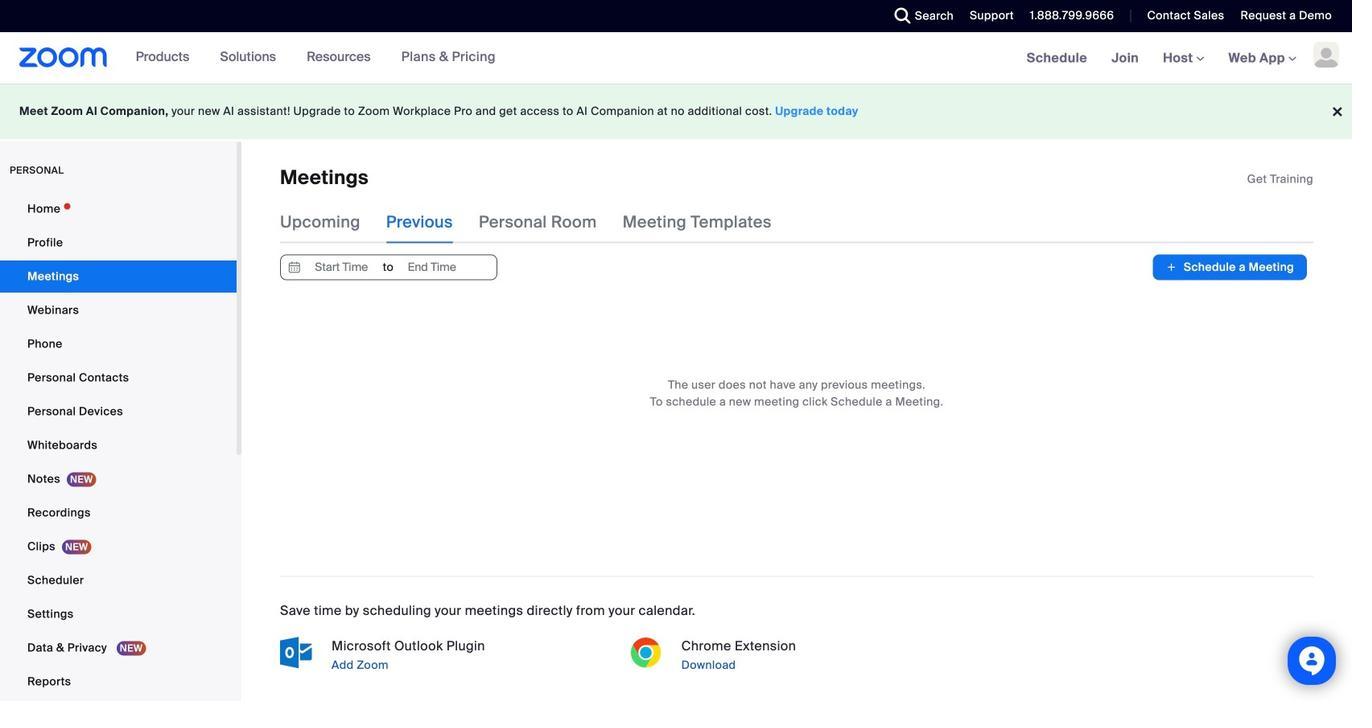 Task type: vqa. For each thing, say whether or not it's contained in the screenshot.
checked icon
no



Task type: locate. For each thing, give the bounding box(es) containing it.
zoom logo image
[[19, 47, 108, 68]]

Date Range Picker End field
[[395, 255, 469, 280]]

application
[[1247, 171, 1313, 188]]

personal menu menu
[[0, 193, 237, 700]]

product information navigation
[[108, 32, 508, 84]]

banner
[[0, 32, 1352, 85]]

date image
[[285, 255, 304, 280]]

add image
[[1166, 259, 1177, 276]]

footer
[[0, 84, 1352, 139]]



Task type: describe. For each thing, give the bounding box(es) containing it.
Date Range Picker Start field
[[304, 255, 379, 280]]

tabs of meeting tab list
[[280, 202, 797, 243]]

profile picture image
[[1313, 42, 1339, 68]]

meetings navigation
[[1015, 32, 1352, 85]]



